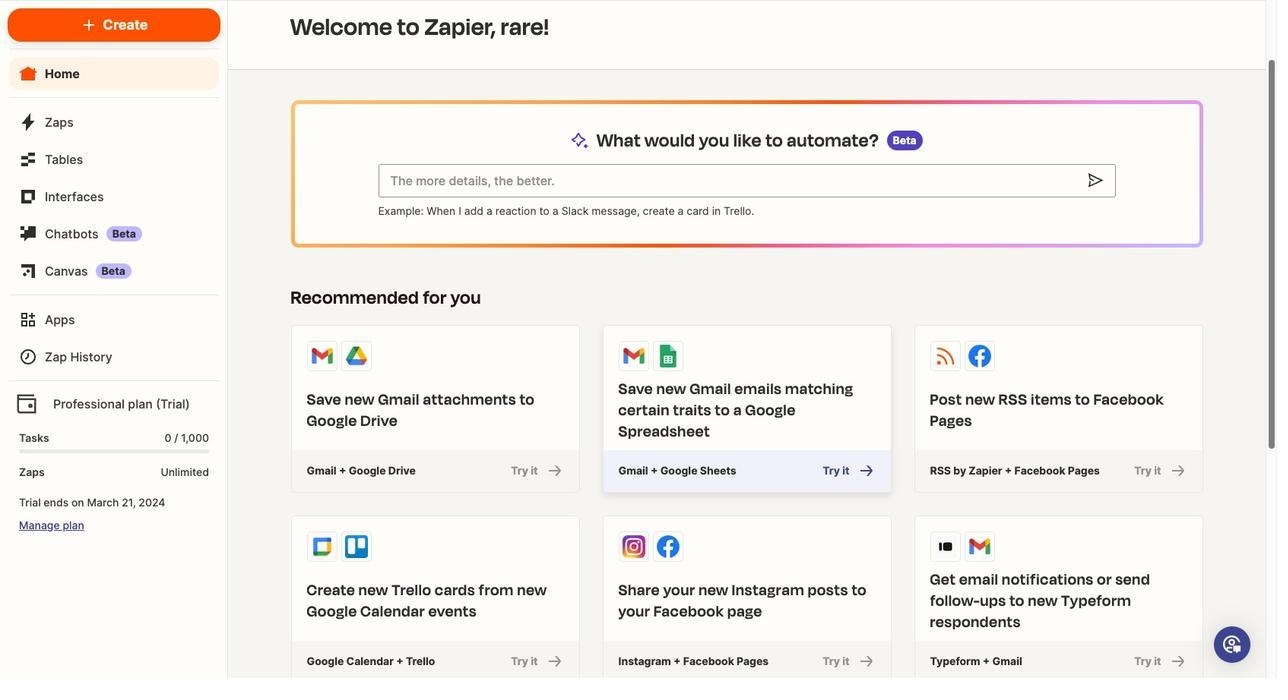 Task type: locate. For each thing, give the bounding box(es) containing it.
beta down the interfaces link
[[112, 227, 136, 240]]

zap uses google calendar, trello element
[[307, 532, 371, 562]]

facebook pages logo image inside zap uses instagram, facebook pages element
[[656, 536, 679, 558]]

new inside save new gmail attachments to google drive
[[345, 389, 375, 411]]

1 horizontal spatial create
[[307, 580, 355, 602]]

new right from
[[517, 580, 547, 602]]

gmail logo image up email
[[968, 536, 991, 558]]

1 horizontal spatial you
[[699, 127, 730, 153]]

gmail logo image left the google drive logo
[[311, 345, 333, 368]]

try it link for post new rss items to facebook pages
[[1132, 462, 1187, 481]]

new left rss
[[966, 389, 996, 411]]

create for create new trello cards from new google calendar events
[[307, 580, 355, 602]]

facebook pages logo image
[[968, 345, 991, 368], [656, 536, 679, 558]]

new inside save new gmail emails matching certain traits to a google spreadsheet
[[657, 378, 687, 400]]

1 vertical spatial zaps
[[19, 466, 45, 479]]

gmail logo image inside zap uses gmail, google drive element
[[311, 345, 333, 368]]

google sheets logo image
[[656, 345, 679, 368]]

welcome to zapier, rare!
[[291, 10, 550, 44]]

zap history link
[[9, 341, 219, 374]]

zap history
[[45, 350, 112, 365]]

create inside create new trello cards from new google calendar events
[[307, 580, 355, 602]]

try it for save new gmail emails matching certain traits to a google spreadsheet
[[823, 465, 850, 478]]

2 vertical spatial beta
[[102, 265, 125, 277]]

to right like
[[766, 127, 783, 153]]

in
[[712, 204, 721, 217]]

0 horizontal spatial facebook pages logo image
[[656, 536, 679, 558]]

events
[[429, 601, 477, 623]]

0 vertical spatial plan
[[128, 397, 153, 412]]

save new gmail emails matching certain traits to a google spreadsheet
[[618, 378, 853, 443]]

1 vertical spatial plan
[[63, 519, 84, 532]]

0 vertical spatial zaps
[[45, 115, 74, 130]]

it for get email notifications or send follow-ups to new typeform respondents
[[1154, 655, 1161, 668]]

gmail left "emails"
[[690, 378, 731, 400]]

facebook inside share your new instagram posts to your facebook page
[[654, 601, 724, 623]]

automate?
[[787, 127, 879, 153]]

beta for chatbots
[[112, 227, 136, 240]]

example:
[[378, 204, 424, 217]]

a right add
[[487, 204, 493, 217]]

professional plan (trial)
[[53, 397, 190, 412]]

0 horizontal spatial plan
[[63, 519, 84, 532]]

1 horizontal spatial zaps
[[45, 115, 74, 130]]

a left slack
[[553, 204, 559, 217]]

zaps up trial at the bottom of page
[[19, 466, 45, 479]]

gmail logo image left google sheets logo
[[622, 345, 645, 368]]

0 horizontal spatial zaps
[[19, 466, 45, 479]]

manage plan
[[19, 519, 84, 532]]

save down zap uses gmail, google drive element
[[307, 389, 342, 411]]

gmail logo image
[[311, 345, 333, 368], [622, 345, 645, 368], [968, 536, 991, 558]]

try
[[511, 465, 528, 478], [823, 465, 840, 478], [1134, 465, 1152, 478], [511, 655, 528, 668], [823, 655, 840, 668], [1134, 655, 1152, 668]]

facebook inside post new rss items to facebook pages
[[1094, 389, 1164, 411]]

0 horizontal spatial facebook
[[654, 601, 724, 623]]

attachments
[[423, 389, 516, 411]]

save for google
[[307, 389, 342, 411]]

create down zap uses google calendar, trello element
[[307, 580, 355, 602]]

unlimited
[[161, 466, 209, 479]]

to
[[397, 10, 420, 44], [766, 127, 783, 153], [539, 204, 550, 217], [520, 389, 535, 411], [1075, 389, 1091, 411], [715, 400, 730, 422], [852, 580, 867, 602], [1010, 590, 1025, 612]]

1 vertical spatial facebook pages logo image
[[656, 536, 679, 558]]

facebook pages logo image inside zap uses rss by zapier, facebook pages "element"
[[968, 345, 991, 368]]

rss by zapier logo image
[[934, 345, 957, 368]]

0 vertical spatial facebook
[[1094, 389, 1164, 411]]

0 horizontal spatial create
[[103, 17, 148, 33]]

would
[[645, 127, 695, 153]]

1 horizontal spatial save
[[618, 378, 653, 400]]

to right posts
[[852, 580, 867, 602]]

try it link for share your new instagram posts to your facebook page
[[820, 653, 875, 671]]

google inside save new gmail emails matching certain traits to a google spreadsheet
[[745, 400, 796, 422]]

try it link for save new gmail attachments to google drive
[[509, 462, 564, 481]]

to right ups on the bottom right of the page
[[1010, 590, 1025, 612]]

your down instagram logo
[[618, 601, 651, 623]]

gmail
[[690, 378, 731, 400], [378, 389, 420, 411]]

gmail inside save new gmail emails matching certain traits to a google spreadsheet
[[690, 378, 731, 400]]

you right 'for'
[[451, 285, 481, 311]]

or
[[1097, 569, 1112, 591]]

tables
[[45, 152, 83, 167]]

new left instagram
[[699, 580, 729, 602]]

it for post new rss items to facebook pages
[[1154, 465, 1161, 478]]

create new trello cards from new google calendar events
[[307, 580, 547, 623]]

1 horizontal spatial facebook
[[1094, 389, 1164, 411]]

gmail left attachments
[[378, 389, 420, 411]]

try it link
[[509, 462, 564, 481], [820, 462, 875, 481], [1132, 462, 1187, 481], [509, 653, 564, 671], [820, 653, 875, 671], [1132, 653, 1187, 671]]

google
[[745, 400, 796, 422], [307, 410, 357, 432], [307, 601, 357, 623]]

try for save new gmail attachments to google drive
[[511, 465, 528, 478]]

drive
[[361, 410, 398, 432]]

zaps
[[45, 115, 74, 130], [19, 466, 45, 479]]

posts
[[808, 580, 848, 602]]

save for certain
[[618, 378, 653, 400]]

gmail for traits
[[690, 378, 731, 400]]

1 vertical spatial create
[[307, 580, 355, 602]]

try it for share your new instagram posts to your facebook page
[[823, 655, 850, 668]]

save inside save new gmail emails matching certain traits to a google spreadsheet
[[618, 378, 653, 400]]

try it link for create new trello cards from new google calendar events
[[509, 653, 564, 671]]

respondents
[[930, 612, 1021, 634]]

save
[[618, 378, 653, 400], [307, 389, 342, 411]]

0 vertical spatial you
[[699, 127, 730, 153]]

zaps up tables
[[45, 115, 74, 130]]

new
[[657, 378, 687, 400], [345, 389, 375, 411], [966, 389, 996, 411], [359, 580, 389, 602], [517, 580, 547, 602], [699, 580, 729, 602], [1028, 590, 1058, 612]]

zap uses rss by zapier, facebook pages element
[[930, 341, 995, 371]]

plan for professional
[[128, 397, 153, 412]]

zap
[[45, 350, 67, 365]]

pages
[[930, 410, 972, 432]]

0 horizontal spatial you
[[451, 285, 481, 311]]

trello logo image
[[345, 536, 368, 558]]

gmail inside save new gmail attachments to google drive
[[378, 389, 420, 411]]

home link
[[9, 57, 219, 90]]

save down "zap uses gmail, google sheets" element
[[618, 378, 653, 400]]

to inside post new rss items to facebook pages
[[1075, 389, 1091, 411]]

to right attachments
[[520, 389, 535, 411]]

1 horizontal spatial gmail
[[690, 378, 731, 400]]

create inside button
[[103, 17, 148, 33]]

0 horizontal spatial your
[[618, 601, 651, 623]]

new left the trello
[[359, 580, 389, 602]]

it for create new trello cards from new google calendar events
[[531, 655, 538, 668]]

it for share your new instagram posts to your facebook page
[[843, 655, 850, 668]]

emails
[[735, 378, 782, 400]]

trello
[[392, 580, 432, 602]]

try it link for get email notifications or send follow-ups to new typeform respondents
[[1132, 653, 1187, 671]]

0 vertical spatial facebook pages logo image
[[968, 345, 991, 368]]

items
[[1031, 389, 1072, 411]]

plan
[[128, 397, 153, 412], [63, 519, 84, 532]]

to right items
[[1075, 389, 1091, 411]]

you
[[699, 127, 730, 153], [451, 285, 481, 311]]

you left like
[[699, 127, 730, 153]]

(trial)
[[156, 397, 190, 412]]

trial
[[19, 496, 41, 509]]

new down the google drive logo
[[345, 389, 375, 411]]

professional plan (trial) region
[[8, 378, 220, 556]]

gmail logo image inside "zap uses gmail, google sheets" element
[[622, 345, 645, 368]]

beta
[[893, 134, 917, 146], [112, 227, 136, 240], [102, 265, 125, 277]]

1 horizontal spatial plan
[[128, 397, 153, 412]]

create up home link at left
[[103, 17, 148, 33]]

1 horizontal spatial facebook pages logo image
[[968, 345, 991, 368]]

save new gmail attachments to google drive
[[307, 389, 535, 432]]

it for save new gmail emails matching certain traits to a google spreadsheet
[[843, 465, 850, 478]]

gmail logo image inside zap uses typeform, gmail element
[[968, 536, 991, 558]]

0 horizontal spatial gmail
[[378, 389, 420, 411]]

beta right 'canvas'
[[102, 265, 125, 277]]

chatbots
[[45, 227, 99, 242]]

manage plan link
[[19, 518, 209, 534]]

new right ups on the bottom right of the page
[[1028, 590, 1058, 612]]

post
[[930, 389, 962, 411]]

trello.
[[724, 204, 754, 217]]

0 / 1,000
[[165, 432, 209, 445]]

you for for
[[451, 285, 481, 311]]

gmail logo image for save new gmail attachments to google drive
[[311, 345, 333, 368]]

1 vertical spatial beta
[[112, 227, 136, 240]]

manage
[[19, 519, 60, 532]]

apps link
[[9, 303, 219, 337]]

for
[[423, 285, 447, 311]]

0 vertical spatial create
[[103, 17, 148, 33]]

a
[[487, 204, 493, 217], [553, 204, 559, 217], [678, 204, 684, 217], [734, 400, 742, 422]]

plan left (trial)
[[128, 397, 153, 412]]

2 horizontal spatial gmail logo image
[[968, 536, 991, 558]]

gmail for drive
[[378, 389, 420, 411]]

it
[[531, 465, 538, 478], [843, 465, 850, 478], [1154, 465, 1161, 478], [531, 655, 538, 668], [843, 655, 850, 668], [1154, 655, 1161, 668]]

1 horizontal spatial gmail logo image
[[622, 345, 645, 368]]

to inside save new gmail attachments to google drive
[[520, 389, 535, 411]]

plan down on
[[63, 519, 84, 532]]

save inside save new gmail attachments to google drive
[[307, 389, 342, 411]]

to left 'zapier,'
[[397, 10, 420, 44]]

get email notifications or send follow-ups to new typeform respondents
[[930, 569, 1150, 634]]

0 horizontal spatial gmail logo image
[[311, 345, 333, 368]]

beta right automate?
[[893, 134, 917, 146]]

email
[[959, 569, 999, 591]]

a right traits
[[734, 400, 742, 422]]

instagram
[[732, 580, 805, 602]]

notifications
[[1002, 569, 1094, 591]]

try it
[[511, 465, 538, 478], [823, 465, 850, 478], [1134, 465, 1161, 478], [511, 655, 538, 668], [823, 655, 850, 668], [1134, 655, 1161, 668]]

to right traits
[[715, 400, 730, 422]]

1 vertical spatial you
[[451, 285, 481, 311]]

zap uses typeform, gmail element
[[930, 532, 995, 562]]

create button
[[8, 8, 220, 42]]

facebook pages logo image right instagram logo
[[656, 536, 679, 558]]

tasks
[[19, 432, 49, 445]]

plan for manage
[[63, 519, 84, 532]]

to inside share your new instagram posts to your facebook page
[[852, 580, 867, 602]]

instagram logo image
[[622, 536, 645, 558]]

0 horizontal spatial save
[[307, 389, 342, 411]]

your
[[663, 580, 696, 602], [618, 601, 651, 623]]

0 vertical spatial beta
[[893, 134, 917, 146]]

facebook
[[1094, 389, 1164, 411], [654, 601, 724, 623]]

facebook pages logo image right rss by zapier logo
[[968, 345, 991, 368]]

new down google sheets logo
[[657, 378, 687, 400]]

try it for get email notifications or send follow-ups to new typeform respondents
[[1134, 655, 1161, 668]]

1 vertical spatial facebook
[[654, 601, 724, 623]]

your right share
[[663, 580, 696, 602]]



Task type: describe. For each thing, give the bounding box(es) containing it.
gmail logo image for save new gmail emails matching certain traits to a google spreadsheet
[[622, 345, 645, 368]]

matching
[[785, 378, 853, 400]]

share
[[618, 580, 660, 602]]

typeform logo image
[[934, 536, 957, 558]]

try for save new gmail emails matching certain traits to a google spreadsheet
[[823, 465, 840, 478]]

try for get email notifications or send follow-ups to new typeform respondents
[[1134, 655, 1152, 668]]

zap uses gmail, google drive element
[[307, 341, 371, 371]]

google inside save new gmail attachments to google drive
[[307, 410, 357, 432]]

welcome
[[291, 10, 393, 44]]

certain
[[618, 400, 670, 422]]

from
[[479, 580, 514, 602]]

history
[[70, 350, 112, 365]]

interfaces
[[45, 189, 104, 204]]

to right reaction in the top of the page
[[539, 204, 550, 217]]

march
[[87, 496, 119, 509]]

spreadsheet
[[618, 421, 710, 443]]

ends
[[44, 496, 69, 509]]

ups
[[980, 590, 1006, 612]]

zap uses instagram, facebook pages element
[[618, 532, 683, 562]]

you for would
[[699, 127, 730, 153]]

google calendar logo image
[[311, 536, 333, 558]]

it for save new gmail attachments to google drive
[[531, 465, 538, 478]]

zaps link
[[9, 106, 219, 139]]

create for create
[[103, 17, 148, 33]]

trial ends on march 21, 2024
[[19, 496, 165, 509]]

site links element
[[0, 1, 228, 679]]

on
[[71, 496, 84, 509]]

open intercom messenger image
[[1223, 636, 1241, 655]]

facebook pages logo image for new
[[968, 345, 991, 368]]

try for create new trello cards from new google calendar events
[[511, 655, 528, 668]]

google inside create new trello cards from new google calendar events
[[307, 601, 357, 623]]

message,
[[592, 204, 640, 217]]

new inside post new rss items to facebook pages
[[966, 389, 996, 411]]

try it link for save new gmail emails matching certain traits to a google spreadsheet
[[820, 462, 875, 481]]

2024
[[139, 496, 165, 509]]

send
[[1116, 569, 1150, 591]]

zaps inside professional plan (trial) region
[[19, 466, 45, 479]]

rss
[[999, 389, 1028, 411]]

canvas
[[45, 264, 88, 279]]

when
[[427, 204, 456, 217]]

card
[[687, 204, 709, 217]]

try it for save new gmail attachments to google drive
[[511, 465, 538, 478]]

try it for create new trello cards from new google calendar events
[[511, 655, 538, 668]]

professional
[[53, 397, 125, 412]]

share your new instagram posts to your facebook page
[[618, 580, 867, 623]]

zap uses gmail, google sheets element
[[618, 341, 683, 371]]

get
[[930, 569, 956, 591]]

create
[[643, 204, 675, 217]]

to inside get email notifications or send follow-ups to new typeform respondents
[[1010, 590, 1025, 612]]

what
[[597, 127, 641, 153]]

try for post new rss items to facebook pages
[[1134, 465, 1152, 478]]

interfaces link
[[9, 180, 219, 214]]

tables link
[[9, 143, 219, 176]]

rare!
[[501, 10, 550, 44]]

0
[[165, 432, 172, 445]]

like
[[734, 127, 762, 153]]

try for share your new instagram posts to your facebook page
[[823, 655, 840, 668]]

page
[[727, 601, 762, 623]]

/
[[174, 432, 178, 445]]

new inside get email notifications or send follow-ups to new typeform respondents
[[1028, 590, 1058, 612]]

post new rss items to facebook pages
[[930, 389, 1164, 432]]

follow-
[[930, 590, 980, 612]]

typeform
[[1061, 590, 1132, 612]]

1 horizontal spatial your
[[663, 580, 696, 602]]

try it for post new rss items to facebook pages
[[1134, 465, 1161, 478]]

home
[[45, 66, 80, 81]]

add
[[464, 204, 484, 217]]

a inside save new gmail emails matching certain traits to a google spreadsheet
[[734, 400, 742, 422]]

to inside save new gmail emails matching certain traits to a google spreadsheet
[[715, 400, 730, 422]]

apps
[[45, 312, 75, 328]]

beta for canvas
[[102, 265, 125, 277]]

21,
[[122, 496, 136, 509]]

what would you like to automate?
[[597, 127, 879, 153]]

new inside share your new instagram posts to your facebook page
[[699, 580, 729, 602]]

slack
[[562, 204, 589, 217]]

a left card
[[678, 204, 684, 217]]

i
[[459, 204, 461, 217]]

recommended for you
[[291, 285, 481, 311]]

recommended
[[291, 285, 419, 311]]

zapier,
[[425, 10, 496, 44]]

facebook pages logo image for your
[[656, 536, 679, 558]]

reaction
[[496, 204, 536, 217]]

1,000
[[181, 432, 209, 445]]

example: when i add a reaction to a slack message, create a card in trello.
[[378, 204, 754, 217]]

calendar
[[361, 601, 425, 623]]

cards
[[435, 580, 475, 602]]

google drive logo image
[[345, 345, 368, 368]]

The more details, the better. text field
[[379, 165, 1080, 197]]

traits
[[673, 400, 712, 422]]



Task type: vqa. For each thing, say whether or not it's contained in the screenshot.
rare!
yes



